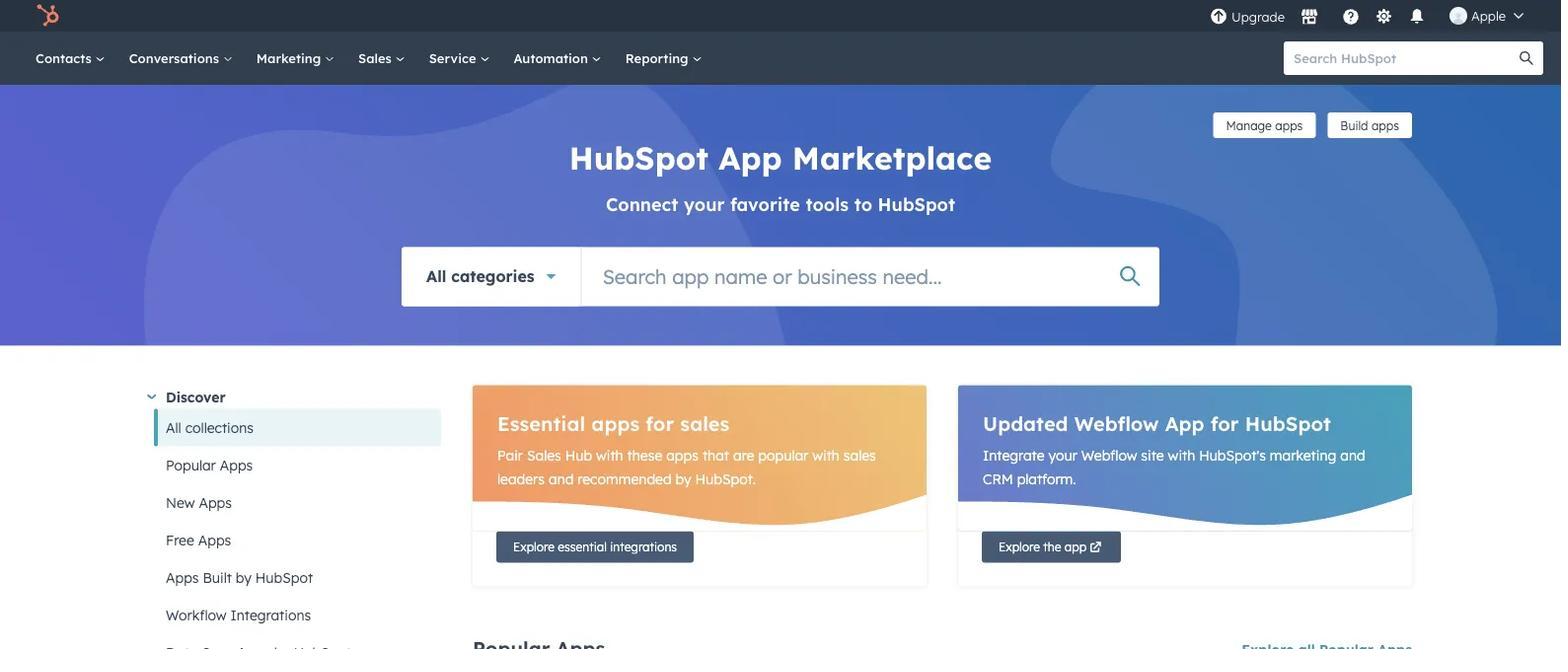 Task type: locate. For each thing, give the bounding box(es) containing it.
1 with from the left
[[596, 447, 624, 464]]

1 horizontal spatial by
[[676, 470, 692, 488]]

hubspot up marketing
[[1246, 411, 1332, 436]]

apps
[[1276, 118, 1304, 133], [1372, 118, 1400, 133], [592, 411, 640, 436], [667, 447, 699, 464]]

sales inside pair sales hub with these apps that are popular with sales leaders and recommended by hubspot.
[[844, 447, 877, 464]]

all
[[427, 267, 447, 286], [166, 419, 181, 436]]

and
[[1341, 447, 1366, 464], [549, 470, 574, 488]]

sales right the popular
[[844, 447, 877, 464]]

0 horizontal spatial by
[[236, 569, 252, 586]]

0 horizontal spatial sales
[[681, 411, 730, 436]]

explore the app
[[999, 540, 1087, 555]]

marketing
[[256, 50, 325, 66]]

0 horizontal spatial your
[[684, 194, 725, 216]]

your inside integrate your webflow site with hubspot's marketing and crm platform.
[[1049, 447, 1078, 464]]

hubspot app marketplace link
[[569, 138, 992, 178]]

by right built
[[236, 569, 252, 586]]

1 horizontal spatial sales
[[844, 447, 877, 464]]

tools
[[806, 194, 849, 216]]

apps inside "link"
[[198, 532, 231, 549]]

0 horizontal spatial for
[[646, 411, 675, 436]]

hubspot.
[[696, 470, 756, 488]]

sales
[[358, 50, 396, 66], [527, 447, 562, 464]]

reporting link
[[614, 32, 714, 85]]

with right the popular
[[813, 447, 840, 464]]

pair sales hub with these apps that are popular with sales leaders and recommended by hubspot.
[[498, 447, 877, 488]]

0 vertical spatial all
[[427, 267, 447, 286]]

apps built by hubspot
[[166, 569, 313, 586]]

0 horizontal spatial and
[[549, 470, 574, 488]]

and down hub
[[549, 470, 574, 488]]

apps right new
[[199, 494, 232, 511]]

new apps
[[166, 494, 232, 511]]

your up platform. on the bottom right
[[1049, 447, 1078, 464]]

by left hubspot.
[[676, 470, 692, 488]]

hubspot up connect
[[569, 138, 709, 178]]

upgrade
[[1232, 9, 1285, 25]]

all left categories
[[427, 267, 447, 286]]

explore
[[513, 540, 555, 555], [999, 540, 1041, 555]]

search button
[[1511, 41, 1544, 75]]

sales up that
[[681, 411, 730, 436]]

for up hubspot's
[[1211, 411, 1240, 436]]

crm
[[983, 470, 1014, 488]]

app up favorite
[[719, 138, 783, 178]]

0 horizontal spatial with
[[596, 447, 624, 464]]

for up these
[[646, 411, 675, 436]]

1 horizontal spatial with
[[813, 447, 840, 464]]

by inside pair sales hub with these apps that are popular with sales leaders and recommended by hubspot.
[[676, 470, 692, 488]]

apps right "manage" on the top
[[1276, 118, 1304, 133]]

reporting
[[626, 50, 693, 66]]

marketing link
[[245, 32, 347, 85]]

notifications image
[[1409, 9, 1427, 27]]

hubspot image
[[36, 4, 59, 28]]

0 vertical spatial your
[[684, 194, 725, 216]]

to
[[855, 194, 873, 216]]

1 horizontal spatial your
[[1049, 447, 1078, 464]]

popular
[[166, 457, 216, 474]]

1 horizontal spatial sales
[[527, 447, 562, 464]]

platform.
[[1018, 470, 1077, 488]]

apps inside pair sales hub with these apps that are popular with sales leaders and recommended by hubspot.
[[667, 447, 699, 464]]

apple
[[1472, 7, 1507, 24]]

integrations
[[231, 607, 311, 624]]

apple button
[[1438, 0, 1536, 32]]

app
[[719, 138, 783, 178], [1166, 411, 1205, 436]]

2 with from the left
[[813, 447, 840, 464]]

sales left service on the left top of the page
[[358, 50, 396, 66]]

2 horizontal spatial with
[[1169, 447, 1196, 464]]

with
[[596, 447, 624, 464], [813, 447, 840, 464], [1169, 447, 1196, 464]]

free apps link
[[154, 522, 441, 559]]

1 vertical spatial sales
[[527, 447, 562, 464]]

1 horizontal spatial all
[[427, 267, 447, 286]]

1 horizontal spatial and
[[1341, 447, 1366, 464]]

1 explore from the left
[[513, 540, 555, 555]]

1 vertical spatial and
[[549, 470, 574, 488]]

0 vertical spatial and
[[1341, 447, 1366, 464]]

sales down the 'essential'
[[527, 447, 562, 464]]

apps down collections
[[220, 457, 253, 474]]

caret image
[[147, 395, 156, 400]]

3 with from the left
[[1169, 447, 1196, 464]]

hubspot
[[569, 138, 709, 178], [878, 194, 956, 216], [1246, 411, 1332, 436], [256, 569, 313, 586]]

0 horizontal spatial all
[[166, 419, 181, 436]]

apps left that
[[667, 447, 699, 464]]

1 horizontal spatial for
[[1211, 411, 1240, 436]]

that
[[703, 447, 730, 464]]

2 explore from the left
[[999, 540, 1041, 555]]

conversations
[[129, 50, 223, 66]]

hubspot down marketplace
[[878, 194, 956, 216]]

explore left the
[[999, 540, 1041, 555]]

1 horizontal spatial app
[[1166, 411, 1205, 436]]

apps up these
[[592, 411, 640, 436]]

1 vertical spatial webflow
[[1082, 447, 1138, 464]]

discover
[[166, 388, 226, 406]]

0 vertical spatial app
[[719, 138, 783, 178]]

0 vertical spatial webflow
[[1075, 411, 1160, 436]]

1 vertical spatial sales
[[844, 447, 877, 464]]

1 vertical spatial app
[[1166, 411, 1205, 436]]

webflow left site
[[1082, 447, 1138, 464]]

with up recommended
[[596, 447, 624, 464]]

explore for explore essential integrations
[[513, 540, 555, 555]]

apps for popular apps
[[220, 457, 253, 474]]

1 vertical spatial your
[[1049, 447, 1078, 464]]

explore for explore the app
[[999, 540, 1041, 555]]

1 horizontal spatial explore
[[999, 540, 1041, 555]]

all categories
[[427, 267, 535, 286]]

1 vertical spatial by
[[236, 569, 252, 586]]

integrations
[[610, 540, 677, 555]]

hubspot down the free apps "link"
[[256, 569, 313, 586]]

apps right the build
[[1372, 118, 1400, 133]]

your left favorite
[[684, 194, 725, 216]]

by inside apps built by hubspot "link"
[[236, 569, 252, 586]]

hubspot link
[[24, 4, 74, 28]]

menu
[[1208, 0, 1538, 32]]

for
[[646, 411, 675, 436], [1211, 411, 1240, 436]]

webflow up site
[[1075, 411, 1160, 436]]

apps right free
[[198, 532, 231, 549]]

by
[[676, 470, 692, 488], [236, 569, 252, 586]]

0 vertical spatial by
[[676, 470, 692, 488]]

your
[[684, 194, 725, 216], [1049, 447, 1078, 464]]

connect
[[606, 194, 679, 216]]

marketplaces button
[[1289, 0, 1331, 32]]

all down the discover
[[166, 419, 181, 436]]

the
[[1044, 540, 1062, 555]]

conversations link
[[117, 32, 245, 85]]

explore left essential
[[513, 540, 555, 555]]

menu containing apple
[[1208, 0, 1538, 32]]

updated webflow app for hubspot
[[983, 411, 1332, 436]]

apps for essential
[[592, 411, 640, 436]]

0 horizontal spatial sales
[[358, 50, 396, 66]]

popular
[[759, 447, 809, 464]]

with right site
[[1169, 447, 1196, 464]]

0 horizontal spatial explore
[[513, 540, 555, 555]]

apps
[[220, 457, 253, 474], [199, 494, 232, 511], [198, 532, 231, 549], [166, 569, 199, 586]]

and right marketing
[[1341, 447, 1366, 464]]

service link
[[417, 32, 502, 85]]

sales
[[681, 411, 730, 436], [844, 447, 877, 464]]

all inside popup button
[[427, 267, 447, 286]]

app up integrate your webflow site with hubspot's marketing and crm platform.
[[1166, 411, 1205, 436]]

apps left built
[[166, 569, 199, 586]]

1 vertical spatial all
[[166, 419, 181, 436]]

Search app name or business need... search field
[[582, 247, 1160, 307]]

manage
[[1227, 118, 1272, 133]]



Task type: vqa. For each thing, say whether or not it's contained in the screenshot.
by within Pair Sales Hub with these apps that are popular with sales leaders and recommended by HubSpot.
yes



Task type: describe. For each thing, give the bounding box(es) containing it.
sales inside pair sales hub with these apps that are popular with sales leaders and recommended by hubspot.
[[527, 447, 562, 464]]

1 for from the left
[[646, 411, 675, 436]]

all collections link
[[154, 409, 441, 447]]

favorite
[[730, 194, 801, 216]]

leaders
[[498, 470, 545, 488]]

settings link
[[1372, 5, 1397, 26]]

upgrade image
[[1210, 8, 1228, 26]]

hubspot app marketplace
[[569, 138, 992, 178]]

webflow inside integrate your webflow site with hubspot's marketing and crm platform.
[[1082, 447, 1138, 464]]

bob builder image
[[1450, 7, 1468, 25]]

and inside integrate your webflow site with hubspot's marketing and crm platform.
[[1341, 447, 1366, 464]]

contacts link
[[24, 32, 117, 85]]

2 for from the left
[[1211, 411, 1240, 436]]

recommended
[[578, 470, 672, 488]]

manage apps
[[1227, 118, 1304, 133]]

contacts
[[36, 50, 95, 66]]

hubspot's
[[1200, 447, 1267, 464]]

marketplace
[[793, 138, 992, 178]]

apps for build
[[1372, 118, 1400, 133]]

settings image
[[1376, 8, 1394, 26]]

help image
[[1343, 9, 1360, 27]]

essential
[[498, 411, 586, 436]]

apps inside "link"
[[166, 569, 199, 586]]

apps built by hubspot link
[[154, 559, 441, 597]]

free
[[166, 532, 194, 549]]

Search HubSpot search field
[[1284, 41, 1526, 75]]

site
[[1142, 447, 1165, 464]]

automation
[[514, 50, 592, 66]]

build apps
[[1341, 118, 1400, 133]]

collections
[[185, 419, 254, 436]]

sales link
[[347, 32, 417, 85]]

explore the app button
[[982, 532, 1122, 563]]

apps for manage
[[1276, 118, 1304, 133]]

these
[[627, 447, 663, 464]]

with inside integrate your webflow site with hubspot's marketing and crm platform.
[[1169, 447, 1196, 464]]

essential apps for sales
[[498, 411, 730, 436]]

integrate
[[983, 447, 1045, 464]]

0 vertical spatial sales
[[681, 411, 730, 436]]

new apps link
[[154, 484, 441, 522]]

hub
[[565, 447, 592, 464]]

free apps
[[166, 532, 231, 549]]

integrate your webflow site with hubspot's marketing and crm platform.
[[983, 447, 1366, 488]]

notifications button
[[1401, 0, 1435, 32]]

new
[[166, 494, 195, 511]]

updated
[[983, 411, 1069, 436]]

all for all collections
[[166, 419, 181, 436]]

pair
[[498, 447, 523, 464]]

workflow
[[166, 607, 227, 624]]

your for webflow
[[1049, 447, 1078, 464]]

0 horizontal spatial app
[[719, 138, 783, 178]]

manage apps link
[[1214, 113, 1316, 138]]

are
[[734, 447, 755, 464]]

all for all categories
[[427, 267, 447, 286]]

explore essential integrations
[[513, 540, 677, 555]]

popular apps
[[166, 457, 253, 474]]

workflow integrations link
[[154, 597, 441, 634]]

workflow integrations
[[166, 607, 311, 624]]

connect your favorite tools to hubspot
[[606, 194, 956, 216]]

hubspot inside "link"
[[256, 569, 313, 586]]

0 vertical spatial sales
[[358, 50, 396, 66]]

popular apps link
[[154, 447, 441, 484]]

and inside pair sales hub with these apps that are popular with sales leaders and recommended by hubspot.
[[549, 470, 574, 488]]

explore essential integrations button
[[497, 532, 694, 563]]

service
[[429, 50, 480, 66]]

marketplaces image
[[1301, 9, 1319, 27]]

search image
[[1520, 51, 1534, 65]]

essential
[[558, 540, 607, 555]]

all categories button
[[402, 247, 581, 307]]

all collections
[[166, 419, 254, 436]]

apps for free apps
[[198, 532, 231, 549]]

apps for new apps
[[199, 494, 232, 511]]

marketing
[[1271, 447, 1337, 464]]

build apps link
[[1328, 113, 1413, 138]]

built
[[203, 569, 232, 586]]

your for favorite
[[684, 194, 725, 216]]

discover button
[[147, 386, 441, 409]]

app
[[1065, 540, 1087, 555]]

automation link
[[502, 32, 614, 85]]

categories
[[451, 267, 535, 286]]

build
[[1341, 118, 1369, 133]]

help button
[[1335, 0, 1368, 32]]



